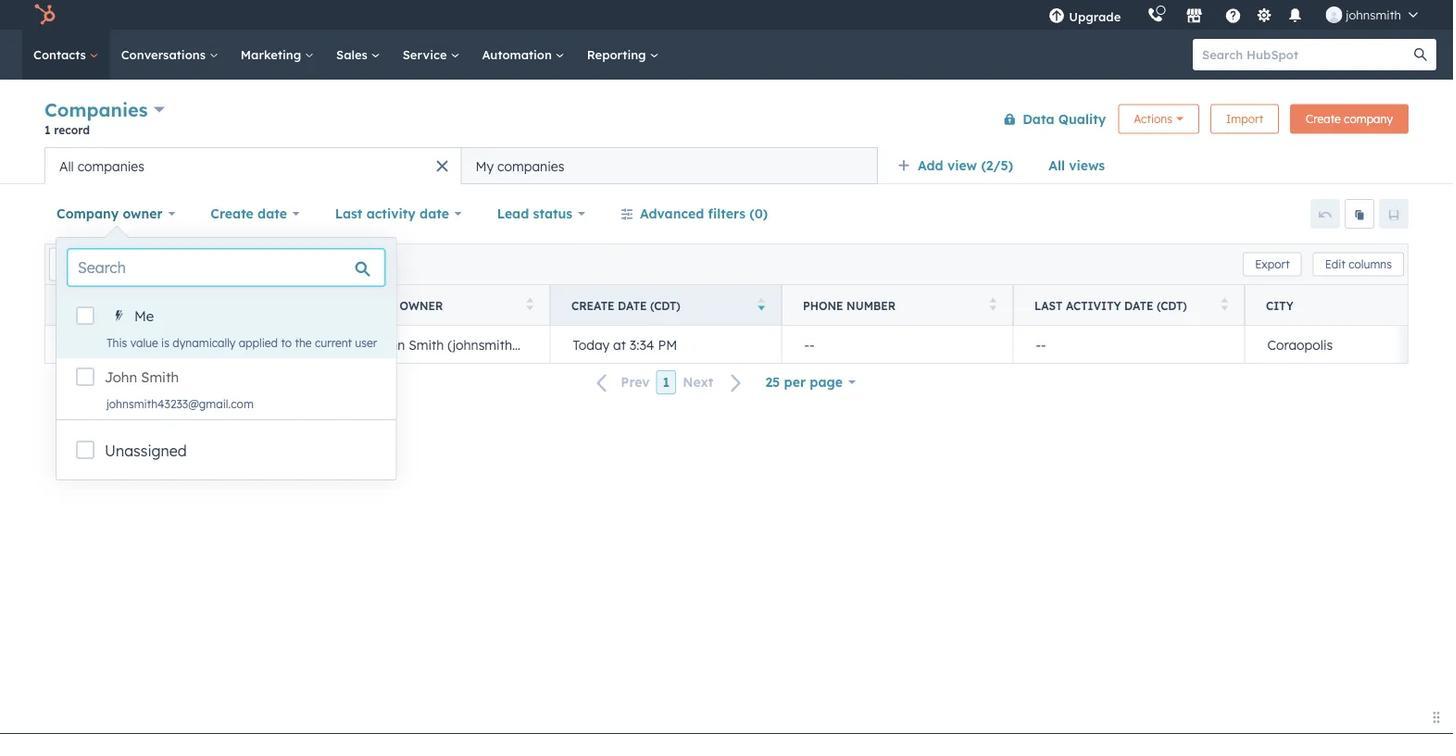 Task type: describe. For each thing, give the bounding box(es) containing it.
my
[[476, 158, 494, 174]]

johnsmith button
[[1315, 0, 1429, 30]]

service
[[403, 47, 451, 62]]

advanced filters (0)
[[640, 206, 768, 222]]

dynamically
[[173, 336, 236, 350]]

company
[[1344, 112, 1393, 126]]

calling icon image
[[1147, 7, 1164, 24]]

name
[[164, 299, 197, 313]]

create company button
[[1291, 104, 1409, 134]]

calling icon button
[[1140, 3, 1171, 27]]

views
[[1069, 157, 1105, 174]]

-- inside -- button
[[805, 337, 815, 353]]

conversations link
[[110, 30, 230, 80]]

pm
[[658, 337, 677, 353]]

data
[[1023, 111, 1055, 127]]

2 date from the left
[[1125, 299, 1154, 313]]

me
[[134, 308, 154, 325]]

lead status button
[[485, 195, 598, 233]]

notifications image
[[1287, 8, 1304, 25]]

phone
[[803, 299, 844, 313]]

city
[[1266, 299, 1294, 313]]

press to sort. image for last activity date (cdt)
[[1222, 298, 1228, 311]]

smith for john smith
[[141, 369, 179, 386]]

advanced filters (0) button
[[609, 195, 780, 233]]

25 per page
[[766, 374, 843, 390]]

1 button
[[656, 371, 676, 395]]

this
[[107, 336, 127, 350]]

list box containing me
[[57, 297, 396, 420]]

my companies button
[[461, 147, 878, 184]]

all views
[[1049, 157, 1105, 174]]

1 for 1
[[663, 374, 670, 390]]

john smith (johnsmith43233@gmail.com) button
[[319, 326, 629, 363]]

2 (cdt) from the left
[[1157, 299, 1188, 313]]

help image
[[1225, 8, 1242, 25]]

owner inside dropdown button
[[123, 206, 163, 222]]

reporting link
[[576, 30, 670, 80]]

(0)
[[750, 206, 768, 222]]

create date
[[211, 206, 287, 222]]

today at 3:34 pm
[[573, 337, 677, 353]]

Search HubSpot search field
[[1193, 39, 1420, 70]]

import button
[[1211, 104, 1280, 134]]

john for john smith (johnsmith43233@gmail.com)
[[375, 337, 405, 353]]

reporting
[[587, 47, 650, 62]]

descending sort. press to sort ascending. element
[[758, 298, 765, 314]]

upgrade
[[1069, 9, 1121, 24]]

last activity date
[[335, 206, 449, 222]]

date inside create date popup button
[[258, 206, 287, 222]]

1 - from the left
[[805, 337, 810, 353]]

activity
[[367, 206, 416, 222]]

export
[[1255, 258, 1290, 271]]

25
[[766, 374, 780, 390]]

all companies button
[[44, 147, 461, 184]]

search button
[[1405, 39, 1437, 70]]

company up value
[[104, 299, 160, 313]]

prev
[[621, 374, 650, 391]]

current
[[315, 336, 352, 350]]

25 per page button
[[754, 364, 868, 401]]

(2/5)
[[981, 157, 1014, 174]]

per
[[784, 374, 806, 390]]

companies button
[[44, 96, 165, 123]]

contacts
[[33, 47, 90, 62]]

johnsmith43233@gmail.com
[[107, 397, 254, 411]]

menu containing johnsmith
[[1036, 0, 1431, 30]]

(johnsmith43233@gmail.com)
[[448, 337, 629, 353]]

press to sort. element for phone number
[[990, 298, 997, 314]]

notifications button
[[1280, 0, 1311, 30]]

date inside last activity date popup button
[[420, 206, 449, 222]]

3 - from the left
[[1036, 337, 1041, 353]]

last activity date button
[[323, 195, 474, 233]]

create for create date
[[211, 206, 254, 222]]

1 (cdt) from the left
[[650, 299, 681, 313]]

applied
[[239, 336, 278, 350]]

last for last activity date
[[335, 206, 363, 222]]

filters
[[708, 206, 746, 222]]

marketing link
[[230, 30, 325, 80]]

Search name, phone, or domain search field
[[49, 248, 268, 281]]

unassigned
[[105, 442, 187, 460]]

settings link
[[1253, 5, 1276, 25]]

actions
[[1134, 112, 1173, 126]]

columns
[[1349, 258, 1392, 271]]

create date button
[[199, 195, 312, 233]]

at
[[613, 337, 626, 353]]

companies
[[44, 98, 148, 121]]

1 for 1 record
[[44, 123, 50, 137]]

actions button
[[1118, 104, 1200, 134]]

status
[[533, 206, 573, 222]]

prev button
[[586, 371, 656, 395]]

-- button
[[782, 326, 1014, 363]]

1 press to sort. element from the left
[[295, 298, 302, 314]]

next button
[[676, 371, 754, 395]]

hubspot image
[[33, 4, 56, 26]]



Task type: vqa. For each thing, say whether or not it's contained in the screenshot.
2023
no



Task type: locate. For each thing, give the bounding box(es) containing it.
user
[[355, 336, 377, 350]]

date right activity
[[1125, 299, 1154, 313]]

0 vertical spatial smith
[[409, 337, 444, 353]]

john smith (johnsmith43233@gmail.com)
[[375, 337, 629, 353]]

coraopolis button
[[1245, 326, 1454, 363]]

advanced
[[640, 206, 704, 222]]

this value is dynamically applied to the current user
[[107, 336, 377, 350]]

pagination navigation
[[586, 370, 754, 395]]

last left activity
[[1035, 299, 1063, 313]]

2 press to sort. element from the left
[[527, 298, 534, 314]]

smith up johnsmith43233@gmail.com at bottom
[[141, 369, 179, 386]]

2 all from the left
[[59, 158, 74, 174]]

1 horizontal spatial create
[[572, 299, 615, 313]]

create inside button
[[1306, 112, 1341, 126]]

service link
[[392, 30, 471, 80]]

all down 1 record
[[59, 158, 74, 174]]

1 date from the left
[[258, 206, 287, 222]]

page
[[810, 374, 843, 390]]

0 horizontal spatial 1
[[44, 123, 50, 137]]

today
[[573, 337, 610, 353]]

date right 'activity'
[[420, 206, 449, 222]]

companies inside "button"
[[77, 158, 144, 174]]

john for john smith
[[105, 369, 137, 386]]

activity
[[1066, 299, 1122, 313]]

-
[[805, 337, 810, 353], [810, 337, 815, 353], [1036, 337, 1041, 353], [1041, 337, 1046, 353]]

search image
[[1415, 48, 1428, 61]]

menu
[[1036, 0, 1431, 30]]

create for create company
[[1306, 112, 1341, 126]]

john
[[375, 337, 405, 353], [105, 369, 137, 386]]

1 inside companies banner
[[44, 123, 50, 137]]

2 date from the left
[[420, 206, 449, 222]]

upgrade image
[[1049, 8, 1066, 25]]

marketing
[[241, 47, 305, 62]]

2 companies from the left
[[498, 158, 565, 174]]

marketplaces image
[[1186, 8, 1203, 25]]

0 horizontal spatial john
[[105, 369, 137, 386]]

company
[[57, 206, 119, 222], [104, 299, 160, 313], [340, 299, 397, 313]]

0 horizontal spatial company owner
[[57, 206, 163, 222]]

john inside 'button'
[[375, 337, 405, 353]]

quality
[[1059, 111, 1106, 127]]

date down all companies "button"
[[258, 206, 287, 222]]

descending sort. press to sort ascending. image
[[758, 298, 765, 311]]

1 inside button
[[663, 374, 670, 390]]

sales
[[336, 47, 371, 62]]

1 horizontal spatial date
[[420, 206, 449, 222]]

4 press to sort. element from the left
[[1222, 298, 1228, 314]]

1 horizontal spatial press to sort. image
[[990, 298, 997, 311]]

the
[[295, 336, 312, 350]]

0 horizontal spatial companies
[[77, 158, 144, 174]]

0 horizontal spatial smith
[[141, 369, 179, 386]]

add view (2/5)
[[918, 157, 1014, 174]]

-- up '25 per page' popup button
[[805, 337, 815, 353]]

press to sort. image
[[295, 298, 302, 311]]

0 vertical spatial owner
[[123, 206, 163, 222]]

john right current
[[375, 337, 405, 353]]

1 vertical spatial smith
[[141, 369, 179, 386]]

1 vertical spatial 1
[[663, 374, 670, 390]]

company owner down all companies
[[57, 206, 163, 222]]

companies for my companies
[[498, 158, 565, 174]]

create down all companies "button"
[[211, 206, 254, 222]]

record
[[54, 123, 90, 137]]

settings image
[[1256, 8, 1273, 25]]

1 right prev
[[663, 374, 670, 390]]

1 horizontal spatial john
[[375, 337, 405, 353]]

0 vertical spatial john
[[375, 337, 405, 353]]

last for last activity date (cdt)
[[1035, 299, 1063, 313]]

1 left record
[[44, 123, 50, 137]]

date
[[258, 206, 287, 222], [420, 206, 449, 222]]

create
[[1306, 112, 1341, 126], [211, 206, 254, 222], [572, 299, 615, 313]]

2 horizontal spatial create
[[1306, 112, 1341, 126]]

last inside popup button
[[335, 206, 363, 222]]

owner up search name, phone, or domain 'search box'
[[123, 206, 163, 222]]

value
[[130, 336, 158, 350]]

0 horizontal spatial owner
[[123, 206, 163, 222]]

smith for john smith (johnsmith43233@gmail.com)
[[409, 337, 444, 353]]

import
[[1227, 112, 1264, 126]]

create date (cdt)
[[572, 299, 681, 313]]

1 vertical spatial last
[[1035, 299, 1063, 313]]

1 horizontal spatial company owner
[[340, 299, 443, 313]]

1 companies from the left
[[77, 158, 144, 174]]

all companies
[[59, 158, 144, 174]]

john smith
[[105, 369, 179, 386]]

1 vertical spatial company owner
[[340, 299, 443, 313]]

1 -- from the left
[[805, 337, 815, 353]]

list box
[[57, 297, 396, 420]]

all left views
[[1049, 157, 1065, 174]]

1 horizontal spatial date
[[1125, 299, 1154, 313]]

press to sort. image
[[527, 298, 534, 311], [990, 298, 997, 311], [1222, 298, 1228, 311]]

company owner inside dropdown button
[[57, 206, 163, 222]]

sales link
[[325, 30, 392, 80]]

phone number
[[803, 299, 896, 313]]

1 horizontal spatial (cdt)
[[1157, 299, 1188, 313]]

date up today at 3:34 pm
[[618, 299, 647, 313]]

all for all companies
[[59, 158, 74, 174]]

next
[[683, 374, 714, 391]]

companies for all companies
[[77, 158, 144, 174]]

hubspot link
[[22, 4, 69, 26]]

--
[[805, 337, 815, 353], [1036, 337, 1046, 353]]

last
[[335, 206, 363, 222], [1035, 299, 1063, 313]]

companies
[[77, 158, 144, 174], [498, 158, 565, 174]]

1 record
[[44, 123, 90, 137]]

company owner button
[[44, 195, 187, 233]]

1 press to sort. image from the left
[[527, 298, 534, 311]]

data quality button
[[991, 101, 1107, 138]]

company down all companies
[[57, 206, 119, 222]]

date
[[618, 299, 647, 313], [1125, 299, 1154, 313]]

0 vertical spatial 1
[[44, 123, 50, 137]]

1 horizontal spatial last
[[1035, 299, 1063, 313]]

2 vertical spatial create
[[572, 299, 615, 313]]

company up user
[[340, 299, 397, 313]]

0 horizontal spatial --
[[805, 337, 815, 353]]

all inside "button"
[[59, 158, 74, 174]]

contacts link
[[22, 30, 110, 80]]

2 press to sort. image from the left
[[990, 298, 997, 311]]

0 vertical spatial last
[[335, 206, 363, 222]]

automation link
[[471, 30, 576, 80]]

owner up john smith (johnsmith43233@gmail.com) 'button' at the top left of the page
[[400, 299, 443, 313]]

company inside dropdown button
[[57, 206, 119, 222]]

last left 'activity'
[[335, 206, 363, 222]]

smith right user
[[409, 337, 444, 353]]

0 horizontal spatial all
[[59, 158, 74, 174]]

johnsmith link
[[143, 337, 211, 353]]

0 horizontal spatial last
[[335, 206, 363, 222]]

johnsmith
[[143, 337, 211, 353]]

1 vertical spatial create
[[211, 206, 254, 222]]

press to sort. element for last activity date (cdt)
[[1222, 298, 1228, 314]]

1 all from the left
[[1049, 157, 1065, 174]]

is
[[161, 336, 170, 350]]

companies right the my on the top left
[[498, 158, 565, 174]]

0 vertical spatial create
[[1306, 112, 1341, 126]]

smith inside john smith (johnsmith43233@gmail.com) 'button'
[[409, 337, 444, 353]]

data quality
[[1023, 111, 1106, 127]]

create left company
[[1306, 112, 1341, 126]]

1
[[44, 123, 50, 137], [663, 374, 670, 390]]

create up today
[[572, 299, 615, 313]]

0 horizontal spatial date
[[618, 299, 647, 313]]

1 horizontal spatial smith
[[409, 337, 444, 353]]

0 horizontal spatial (cdt)
[[650, 299, 681, 313]]

1 horizontal spatial owner
[[400, 299, 443, 313]]

company name
[[104, 299, 197, 313]]

to
[[281, 336, 292, 350]]

edit
[[1325, 258, 1346, 271]]

john smith image
[[1326, 6, 1343, 23]]

1 horizontal spatial 1
[[663, 374, 670, 390]]

0 horizontal spatial press to sort. image
[[527, 298, 534, 311]]

2 horizontal spatial press to sort. image
[[1222, 298, 1228, 311]]

0 horizontal spatial create
[[211, 206, 254, 222]]

-- down the last activity date (cdt)
[[1036, 337, 1046, 353]]

press to sort. element
[[295, 298, 302, 314], [527, 298, 534, 314], [990, 298, 997, 314], [1222, 298, 1228, 314]]

john down this
[[105, 369, 137, 386]]

1 vertical spatial owner
[[400, 299, 443, 313]]

1 vertical spatial john
[[105, 369, 137, 386]]

edit columns button
[[1313, 252, 1404, 277]]

last activity date (cdt)
[[1035, 299, 1188, 313]]

companies up "company owner" dropdown button
[[77, 158, 144, 174]]

1 horizontal spatial companies
[[498, 158, 565, 174]]

company owner up user
[[340, 299, 443, 313]]

company owner
[[57, 206, 163, 222], [340, 299, 443, 313]]

companies inside button
[[498, 158, 565, 174]]

(cdt) right activity
[[1157, 299, 1188, 313]]

add
[[918, 157, 944, 174]]

0 horizontal spatial date
[[258, 206, 287, 222]]

3 press to sort. image from the left
[[1222, 298, 1228, 311]]

create company
[[1306, 112, 1393, 126]]

all views link
[[1037, 147, 1117, 184]]

marketplaces button
[[1175, 0, 1214, 30]]

(cdt)
[[650, 299, 681, 313], [1157, 299, 1188, 313]]

coraopolis
[[1268, 337, 1333, 353]]

1 date from the left
[[618, 299, 647, 313]]

3:34
[[630, 337, 655, 353]]

press to sort. element for company owner
[[527, 298, 534, 314]]

lead
[[497, 206, 529, 222]]

Search search field
[[68, 249, 385, 286]]

smith
[[409, 337, 444, 353], [141, 369, 179, 386]]

4 - from the left
[[1041, 337, 1046, 353]]

all for all views
[[1049, 157, 1065, 174]]

create for create date (cdt)
[[572, 299, 615, 313]]

companies banner
[[44, 95, 1409, 147]]

1 horizontal spatial --
[[1036, 337, 1046, 353]]

create inside popup button
[[211, 206, 254, 222]]

(cdt) up pm
[[650, 299, 681, 313]]

press to sort. image for phone number
[[990, 298, 997, 311]]

2 - from the left
[[810, 337, 815, 353]]

2 -- from the left
[[1036, 337, 1046, 353]]

0 vertical spatial company owner
[[57, 206, 163, 222]]

3 press to sort. element from the left
[[990, 298, 997, 314]]

help button
[[1218, 0, 1249, 30]]

export button
[[1243, 252, 1302, 277]]

automation
[[482, 47, 556, 62]]

press to sort. image for company owner
[[527, 298, 534, 311]]

1 horizontal spatial all
[[1049, 157, 1065, 174]]

conversations
[[121, 47, 209, 62]]

lead status
[[497, 206, 573, 222]]



